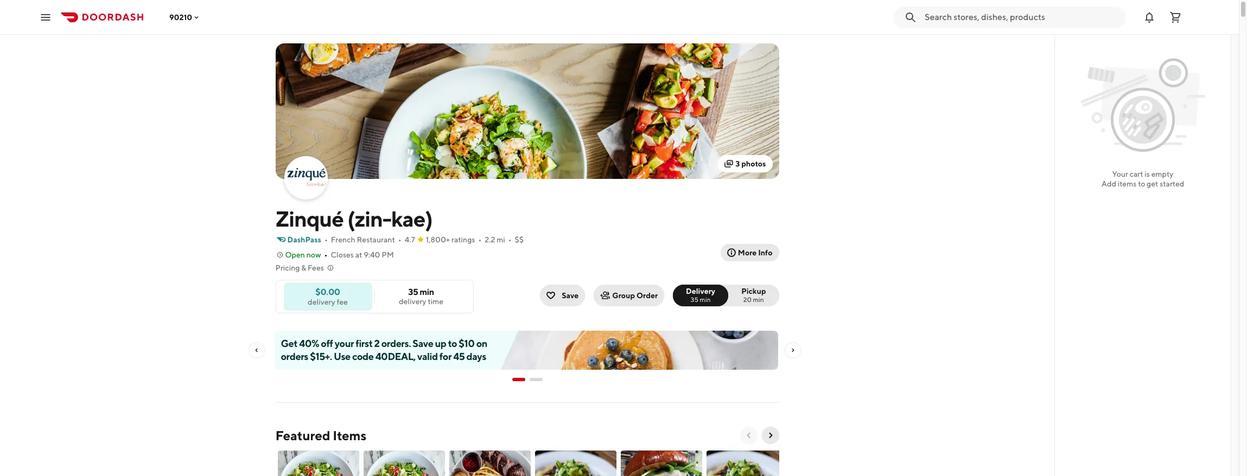 Task type: vqa. For each thing, say whether or not it's contained in the screenshot.
topmost The 5
no



Task type: locate. For each thing, give the bounding box(es) containing it.
pickup 20 min
[[742, 287, 766, 304]]

pricing
[[276, 264, 300, 273]]

save up valid
[[413, 338, 434, 350]]

1 vertical spatial save
[[413, 338, 434, 350]]

steak frites image
[[449, 451, 531, 477]]

0 horizontal spatial 35
[[408, 287, 418, 298]]

•
[[325, 236, 328, 244], [398, 236, 402, 244], [479, 236, 482, 244], [509, 236, 512, 244], [324, 251, 328, 260]]

1 horizontal spatial grilled salmon plate (gf) image
[[707, 451, 788, 477]]

40%
[[299, 338, 319, 350]]

open menu image
[[39, 11, 52, 24]]

None radio
[[673, 285, 729, 307], [722, 285, 779, 307], [673, 285, 729, 307], [722, 285, 779, 307]]

add
[[1102, 180, 1117, 188]]

to
[[1139, 180, 1146, 188], [448, 338, 457, 350]]

orders.
[[382, 338, 411, 350]]

45
[[454, 351, 465, 363]]

• left 4.7
[[398, 236, 402, 244]]

get 40% off your first 2 orders. save up to $10 on orders $15+.  use code 40deal, valid for 45 days
[[281, 338, 488, 363]]

2.2
[[485, 236, 495, 244]]

save button
[[540, 285, 586, 307]]

cart
[[1130, 170, 1144, 179]]

35 right order
[[691, 296, 699, 304]]

pm
[[382, 251, 394, 260]]

get
[[281, 338, 298, 350]]

fees
[[308, 264, 324, 273]]

delivery
[[686, 287, 716, 296]]

valid
[[418, 351, 438, 363]]

info
[[759, 249, 773, 257]]

delivery down $0.00
[[308, 298, 335, 307]]

0 vertical spatial to
[[1139, 180, 1146, 188]]

• right now
[[324, 251, 328, 260]]

grilled salmon plate (gf) image
[[535, 451, 617, 477], [707, 451, 788, 477]]

1 vertical spatial to
[[448, 338, 457, 350]]

group order button
[[594, 285, 665, 307]]

1,800+
[[426, 236, 450, 244]]

min for delivery
[[700, 296, 711, 304]]

delivery inside $0.00 delivery fee
[[308, 298, 335, 307]]

35 min delivery time
[[399, 287, 444, 306]]

1 delivery from the left
[[399, 298, 427, 306]]

35 inside 35 min delivery time
[[408, 287, 418, 298]]

0 vertical spatial save
[[562, 292, 579, 300]]

zinqué (zin-kae) image
[[276, 43, 779, 179], [285, 157, 327, 199]]

2 delivery from the left
[[308, 298, 335, 307]]

1 horizontal spatial 35
[[691, 296, 699, 304]]

0 horizontal spatial grilled salmon plate (gf) image
[[535, 451, 617, 477]]

min left 20 at the bottom right of the page
[[700, 296, 711, 304]]

• left french
[[325, 236, 328, 244]]

le bowl image
[[278, 451, 359, 477]]

order methods option group
[[673, 285, 779, 307]]

up
[[435, 338, 447, 350]]

35
[[408, 287, 418, 298], [691, 296, 699, 304]]

min down 1,800+
[[420, 287, 434, 298]]

9:40
[[364, 251, 380, 260]]

delivery left time
[[399, 298, 427, 306]]

delivery inside 35 min delivery time
[[399, 298, 427, 306]]

to inside "get 40% off your first 2 orders. save up to $10 on orders $15+.  use code 40deal, valid for 45 days"
[[448, 338, 457, 350]]

1,800+ ratings •
[[426, 236, 482, 244]]

0 horizontal spatial save
[[413, 338, 434, 350]]

to right up
[[448, 338, 457, 350]]

your
[[1113, 170, 1129, 179]]

time
[[428, 298, 444, 306]]

35 left time
[[408, 287, 418, 298]]

delivery
[[399, 298, 427, 306], [308, 298, 335, 307]]

started
[[1160, 180, 1185, 188]]

min
[[420, 287, 434, 298], [700, 296, 711, 304], [753, 296, 764, 304]]

$0.00
[[316, 287, 340, 297]]

90210 button
[[169, 13, 201, 21]]

closes
[[331, 251, 354, 260]]

use
[[334, 351, 351, 363]]

min right 20 at the bottom right of the page
[[753, 296, 764, 304]]

save left group
[[562, 292, 579, 300]]

1 horizontal spatial min
[[700, 296, 711, 304]]

0 horizontal spatial to
[[448, 338, 457, 350]]

order
[[637, 292, 658, 300]]

save inside "get 40% off your first 2 orders. save up to $10 on orders $15+.  use code 40deal, valid for 45 days"
[[413, 338, 434, 350]]

orders
[[281, 351, 308, 363]]

min inside the pickup 20 min
[[753, 296, 764, 304]]

0 horizontal spatial min
[[420, 287, 434, 298]]

min inside delivery 35 min
[[700, 296, 711, 304]]

on
[[477, 338, 488, 350]]

items
[[1118, 180, 1137, 188]]

next button of carousel image
[[766, 432, 775, 440]]

grass fed beef burger & fries image
[[621, 451, 702, 477]]

1 horizontal spatial to
[[1139, 180, 1146, 188]]

min for pickup
[[753, 296, 764, 304]]

get
[[1147, 180, 1159, 188]]

code
[[352, 351, 374, 363]]

2 horizontal spatial min
[[753, 296, 764, 304]]

90210
[[169, 13, 192, 21]]

&
[[301, 264, 306, 273]]

to left get
[[1139, 180, 1146, 188]]

first
[[356, 338, 373, 350]]

1 horizontal spatial save
[[562, 292, 579, 300]]

0 horizontal spatial delivery
[[308, 298, 335, 307]]

1 horizontal spatial delivery
[[399, 298, 427, 306]]

le bowl (gf) image
[[364, 451, 445, 477]]

select promotional banner element
[[512, 370, 543, 390]]

save
[[562, 292, 579, 300], [413, 338, 434, 350]]

save inside save button
[[562, 292, 579, 300]]

(zin-
[[347, 206, 391, 232]]

$0.00 delivery fee
[[308, 287, 348, 307]]



Task type: describe. For each thing, give the bounding box(es) containing it.
pricing & fees
[[276, 264, 324, 273]]

photos
[[742, 160, 766, 168]]

2.2 mi • $$
[[485, 236, 524, 244]]

more
[[738, 249, 757, 257]]

more info button
[[721, 244, 779, 262]]

$15+.
[[310, 351, 332, 363]]

to inside your cart is empty add items to get started
[[1139, 180, 1146, 188]]

40deal,
[[376, 351, 416, 363]]

dashpass •
[[288, 236, 328, 244]]

featured
[[276, 428, 330, 444]]

off
[[321, 338, 333, 350]]

for
[[440, 351, 452, 363]]

Store search: begin typing to search for stores available on DoorDash text field
[[925, 11, 1120, 23]]

pricing & fees button
[[276, 263, 335, 274]]

french
[[331, 236, 356, 244]]

pickup
[[742, 287, 766, 296]]

• closes at 9:40 pm
[[324, 251, 394, 260]]

4.7
[[405, 236, 415, 244]]

more info
[[738, 249, 773, 257]]

dashpass
[[288, 236, 321, 244]]

2 grilled salmon plate (gf) image from the left
[[707, 451, 788, 477]]

1 grilled salmon plate (gf) image from the left
[[535, 451, 617, 477]]

20
[[744, 296, 752, 304]]

your cart is empty add items to get started
[[1102, 170, 1185, 188]]

featured items heading
[[276, 427, 367, 445]]

$10
[[459, 338, 475, 350]]

zinqué (zin-kae)
[[276, 206, 433, 232]]

kae)
[[391, 206, 433, 232]]

35 inside delivery 35 min
[[691, 296, 699, 304]]

your
[[335, 338, 354, 350]]

delivery 35 min
[[686, 287, 716, 304]]

fee
[[337, 298, 348, 307]]

3
[[736, 160, 740, 168]]

notification bell image
[[1144, 11, 1157, 24]]

0 items, open order cart image
[[1170, 11, 1183, 24]]

featured items
[[276, 428, 367, 444]]

group
[[613, 292, 635, 300]]

$$
[[515, 236, 524, 244]]

restaurant
[[357, 236, 395, 244]]

group order
[[613, 292, 658, 300]]

• right mi
[[509, 236, 512, 244]]

empty
[[1152, 170, 1174, 179]]

french restaurant
[[331, 236, 395, 244]]

ratings
[[452, 236, 475, 244]]

2
[[374, 338, 380, 350]]

days
[[467, 351, 486, 363]]

3 photos
[[736, 160, 766, 168]]

mi
[[497, 236, 505, 244]]

min inside 35 min delivery time
[[420, 287, 434, 298]]

zinqué
[[276, 206, 344, 232]]

open now
[[285, 251, 321, 260]]

is
[[1145, 170, 1151, 179]]

• left "2.2"
[[479, 236, 482, 244]]

previous button of carousel image
[[745, 432, 753, 440]]

items
[[333, 428, 367, 444]]

3 photos button
[[719, 155, 773, 173]]

open
[[285, 251, 305, 260]]

at
[[356, 251, 362, 260]]

now
[[307, 251, 321, 260]]



